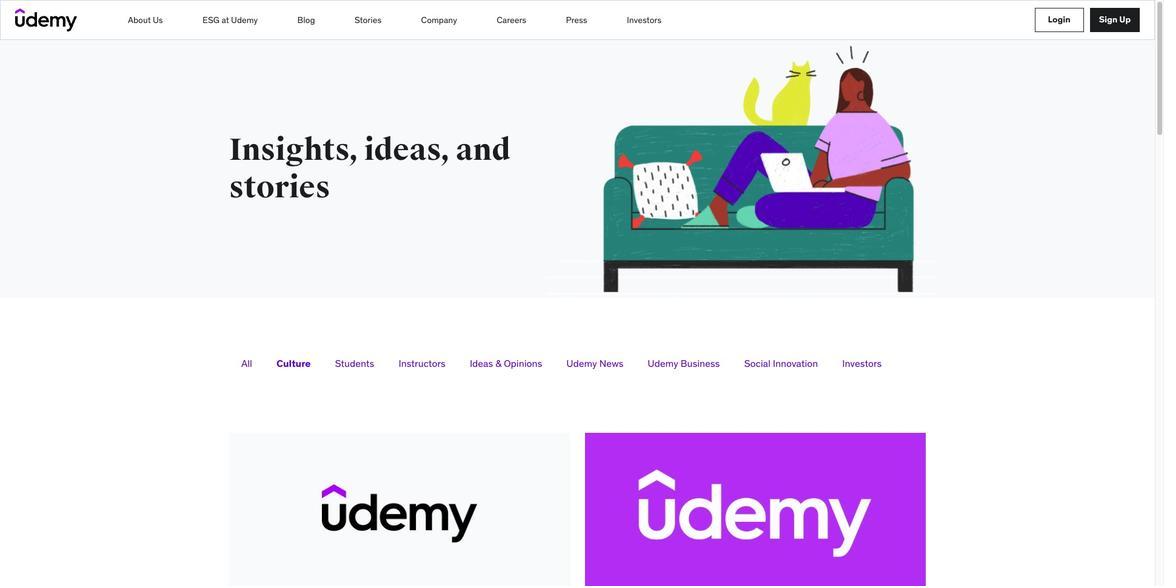 Task type: vqa. For each thing, say whether or not it's contained in the screenshot.
Social
yes



Task type: locate. For each thing, give the bounding box(es) containing it.
up
[[1120, 14, 1131, 25]]

login link
[[1035, 8, 1084, 32]]

udemy left 'business'
[[648, 358, 678, 370]]

ideas & opinions
[[470, 358, 542, 370]]

news
[[599, 358, 624, 370]]

social
[[744, 358, 771, 370]]

1 horizontal spatial investors
[[842, 358, 882, 370]]

culture link
[[267, 352, 320, 376]]

2 horizontal spatial udemy
[[648, 358, 678, 370]]

instructors link
[[390, 352, 455, 376]]

company link
[[421, 8, 458, 32]]

social innovation
[[744, 358, 818, 370]]

about
[[128, 15, 151, 25]]

investors link
[[626, 8, 662, 32], [833, 352, 891, 376]]

udemy
[[231, 15, 258, 25], [567, 358, 597, 370], [648, 358, 678, 370]]

login
[[1048, 14, 1071, 25]]

culture
[[276, 358, 311, 370]]

udemy left news
[[567, 358, 597, 370]]

0 horizontal spatial investors
[[627, 15, 662, 25]]

1 horizontal spatial investors link
[[833, 352, 891, 376]]

0 horizontal spatial udemy
[[231, 15, 258, 25]]

0 vertical spatial investors link
[[626, 8, 662, 32]]

esg
[[203, 15, 220, 25]]

careers link
[[496, 8, 527, 32]]

udemy business link
[[639, 352, 729, 376]]

instructors
[[399, 358, 446, 370]]

sign up
[[1099, 14, 1131, 25]]

business
[[681, 358, 720, 370]]

ideas & opinions link
[[461, 352, 551, 376]]

1 vertical spatial investors
[[842, 358, 882, 370]]

udemy right at
[[231, 15, 258, 25]]

&
[[496, 358, 501, 370]]

stories link
[[354, 8, 382, 32]]

sign up link
[[1090, 8, 1140, 32]]

1 vertical spatial investors link
[[833, 352, 891, 376]]

0 vertical spatial investors
[[627, 15, 662, 25]]

1 horizontal spatial udemy
[[567, 358, 597, 370]]

press link
[[565, 8, 588, 32]]

udemy for udemy business
[[648, 358, 678, 370]]

about us
[[128, 15, 163, 25]]

investors
[[627, 15, 662, 25], [842, 358, 882, 370]]



Task type: describe. For each thing, give the bounding box(es) containing it.
us
[[153, 15, 163, 25]]

investors for the rightmost investors link
[[842, 358, 882, 370]]

stories
[[229, 169, 330, 207]]

insights, ideas, and stories
[[229, 132, 511, 207]]

all
[[241, 358, 252, 370]]

udemy business
[[648, 358, 720, 370]]

ideas,
[[364, 132, 450, 169]]

investors for leftmost investors link
[[627, 15, 662, 25]]

press
[[566, 15, 587, 25]]

blog link
[[297, 8, 316, 32]]

ideas
[[470, 358, 493, 370]]

0 horizontal spatial investors link
[[626, 8, 662, 32]]

sign
[[1099, 14, 1118, 25]]

opinions
[[504, 358, 542, 370]]

esg at udemy link
[[202, 8, 258, 32]]

about us link
[[127, 8, 164, 32]]

students link
[[326, 352, 383, 376]]

stories
[[355, 15, 382, 25]]

at
[[222, 15, 229, 25]]

insights,
[[229, 132, 358, 169]]

and
[[456, 132, 511, 169]]

udemy news link
[[557, 352, 633, 376]]

udemy image
[[15, 8, 77, 32]]

blog
[[297, 15, 315, 25]]

students
[[335, 358, 374, 370]]

innovation
[[773, 358, 818, 370]]

company
[[421, 15, 457, 25]]

udemy news
[[567, 358, 624, 370]]

esg at udemy
[[203, 15, 258, 25]]

udemy for udemy news
[[567, 358, 597, 370]]

social innovation link
[[735, 352, 827, 376]]

all link
[[232, 352, 261, 376]]

careers
[[497, 15, 526, 25]]



